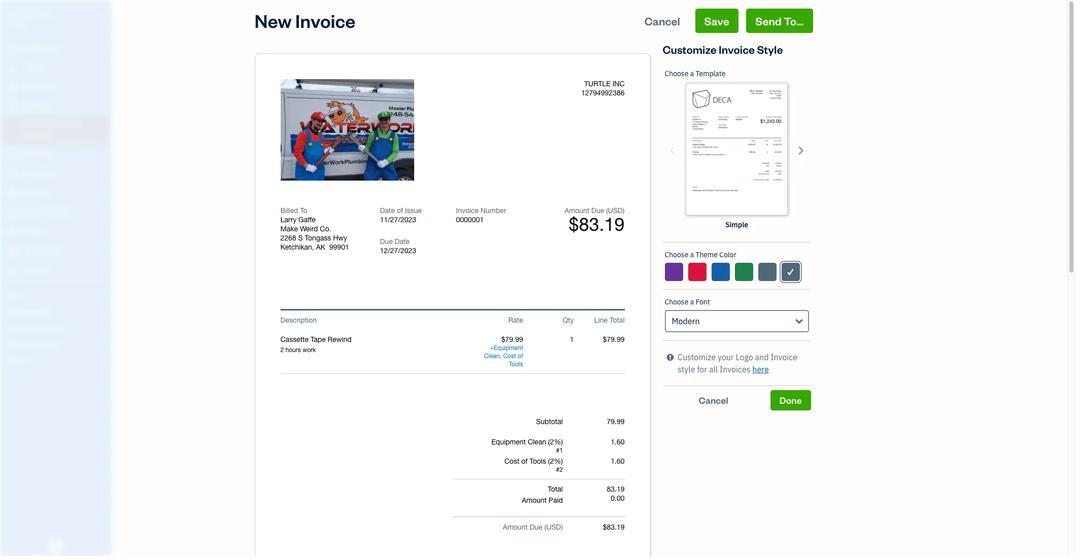 Task type: describe. For each thing, give the bounding box(es) containing it.
done button
[[771, 390, 811, 411]]

save
[[704, 14, 729, 28]]

gaffe
[[299, 216, 316, 224]]

client image
[[7, 63, 19, 74]]

customize invoice style
[[663, 42, 783, 56]]

ketchikan,
[[281, 243, 314, 251]]

logo
[[736, 352, 753, 363]]

total inside "total amount paid"
[[548, 485, 563, 493]]

amount inside "total amount paid"
[[522, 497, 547, 505]]

,
[[500, 353, 502, 360]]

line
[[594, 316, 608, 324]]

of inside , cost of tools
[[518, 353, 523, 360]]

main element
[[0, 0, 137, 556]]

choose for choose a theme color
[[665, 250, 689, 259]]

timer image
[[7, 208, 19, 218]]

total amount paid
[[522, 485, 563, 505]]

usd for amount due ( usd )
[[546, 523, 561, 532]]

clean for equipment clean
[[484, 353, 500, 360]]

image
[[350, 125, 372, 136]]

delete image
[[323, 125, 372, 136]]

cost inside , cost of tools
[[503, 353, 516, 360]]

team members image
[[8, 308, 109, 316]]

font
[[696, 298, 710, 307]]

amount for amount due ( usd ) $83.19
[[565, 207, 590, 215]]

send to...
[[756, 14, 804, 28]]

amount due ( usd ) $83.19
[[565, 207, 625, 235]]

customize your logo and invoice style for all invoices
[[678, 352, 798, 375]]

send to... button
[[746, 9, 813, 33]]

a for font
[[690, 298, 694, 307]]

dashboard image
[[7, 44, 19, 54]]

0.00
[[611, 495, 625, 503]]

2 (2%) from the top
[[548, 457, 563, 466]]

new
[[255, 9, 292, 32]]

s
[[298, 234, 303, 242]]

1 (2%) from the top
[[548, 438, 563, 446]]

2268
[[281, 234, 296, 242]]

79.99
[[607, 418, 625, 426]]

tongass
[[305, 234, 331, 242]]

Enter an Item Description text field
[[281, 346, 472, 354]]

a for template
[[690, 69, 694, 78]]

Font field
[[665, 310, 809, 333]]

larry
[[281, 216, 297, 224]]

date inside due date 12/27/2023
[[395, 238, 410, 246]]

rate
[[508, 316, 523, 324]]

billed
[[281, 207, 298, 215]]

$83.19 inside amount due ( usd ) $83.19
[[569, 214, 625, 235]]

Item Rate (USD) text field
[[501, 336, 523, 344]]

) for amount due ( usd )
[[561, 523, 563, 532]]

Line Total (USD) text field
[[602, 336, 625, 344]]

style
[[757, 42, 783, 56]]

expense image
[[7, 169, 19, 179]]

due for amount due ( usd )
[[530, 523, 543, 532]]

new invoice
[[255, 9, 356, 32]]

equipment for equipment clean (2%) # 1 cost of tools (2%) # 2
[[492, 438, 526, 446]]

project image
[[7, 188, 19, 199]]

customize for customize your logo and invoice style for all invoices
[[678, 352, 716, 363]]

exclamationcircle image
[[667, 351, 674, 364]]

invoice number
[[456, 207, 506, 215]]

save button
[[695, 9, 739, 33]]

line total
[[594, 316, 625, 324]]

Issue date in MM/DD/YYYY format text field
[[380, 216, 441, 224]]

1
[[560, 447, 563, 454]]

owner
[[8, 20, 27, 28]]

hwy
[[333, 234, 347, 242]]

choose a font element
[[663, 290, 811, 341]]

simple
[[725, 220, 748, 229]]

1 vertical spatial $83.19
[[603, 523, 625, 532]]

1 vertical spatial cancel button
[[663, 390, 764, 411]]

due date 12/27/2023
[[380, 238, 416, 255]]

of inside "equipment clean (2%) # 1 cost of tools (2%) # 2"
[[522, 457, 528, 466]]

delete
[[323, 125, 348, 136]]

turtle inc owner
[[8, 9, 53, 28]]

Item Quantity text field
[[559, 336, 574, 344]]

due inside due date 12/27/2023
[[380, 238, 393, 246]]

freshbooks image
[[48, 540, 64, 552]]

chart image
[[7, 246, 19, 256]]

12/27/2023
[[380, 247, 416, 255]]

modern
[[672, 316, 700, 326]]



Task type: vqa. For each thing, say whether or not it's contained in the screenshot.
usd corresponding to Amount Due ( USD )
yes



Task type: locate. For each thing, give the bounding box(es) containing it.
1.60
[[611, 438, 625, 446], [611, 457, 625, 466]]

subtotal
[[536, 418, 563, 426]]

a left theme on the right top of page
[[690, 250, 694, 259]]

choose left theme on the right top of page
[[665, 250, 689, 259]]

clean
[[484, 353, 500, 360], [528, 438, 546, 446]]

of
[[397, 207, 403, 215], [518, 353, 523, 360], [522, 457, 528, 466]]

cancel
[[645, 14, 680, 28], [699, 394, 728, 406]]

1 horizontal spatial clean
[[528, 438, 546, 446]]

equipment for equipment clean
[[494, 345, 523, 352]]

inc inside turtle inc owner
[[39, 9, 53, 19]]

1.60 down 79.99
[[611, 438, 625, 446]]

a inside choose a template element
[[690, 69, 694, 78]]

(2%) up 1
[[548, 438, 563, 446]]

1 vertical spatial (
[[545, 523, 546, 532]]

2 vertical spatial a
[[690, 298, 694, 307]]

( for amount due ( usd )
[[545, 523, 546, 532]]

total right the line
[[610, 316, 625, 324]]

choose a theme color
[[665, 250, 736, 259]]

a inside choose a theme color "element"
[[690, 250, 694, 259]]

to
[[300, 207, 307, 215]]

choose a template
[[665, 69, 726, 78]]

0 vertical spatial turtle
[[8, 9, 37, 19]]

) inside amount due ( usd ) $83.19
[[623, 207, 625, 215]]

clean down subtotal
[[528, 438, 546, 446]]

send
[[756, 14, 782, 28]]

2 a from the top
[[690, 250, 694, 259]]

0 vertical spatial (2%)
[[548, 438, 563, 446]]

inc for turtle inc 12794992386
[[613, 80, 625, 88]]

clean inside "equipment clean (2%) # 1 cost of tools (2%) # 2"
[[528, 438, 546, 446]]

cost inside "equipment clean (2%) # 1 cost of tools (2%) # 2"
[[505, 457, 520, 466]]

equipment clean
[[484, 345, 523, 360]]

0 vertical spatial clean
[[484, 353, 500, 360]]

1 vertical spatial amount
[[522, 497, 547, 505]]

1.60 up 83.19
[[611, 457, 625, 466]]

12/27/2023 button
[[380, 246, 441, 255]]

turtle for turtle inc owner
[[8, 9, 37, 19]]

83.19 0.00
[[607, 485, 625, 503]]

choose
[[665, 69, 689, 78], [665, 250, 689, 259], [665, 298, 689, 307]]

equipment clean (2%) # 1 cost of tools (2%) # 2
[[492, 438, 563, 474]]

1 horizontal spatial inc
[[613, 80, 625, 88]]

( for amount due ( usd ) $83.19
[[606, 207, 608, 215]]

0 horizontal spatial due
[[380, 238, 393, 246]]

date up the 12/27/2023 at the top of page
[[395, 238, 410, 246]]

0 vertical spatial date
[[380, 207, 395, 215]]

) for amount due ( usd ) $83.19
[[623, 207, 625, 215]]

issue
[[405, 207, 422, 215]]

0 vertical spatial #
[[556, 447, 560, 454]]

# up 2
[[556, 447, 560, 454]]

turtle for turtle inc 12794992386
[[584, 80, 611, 88]]

0 vertical spatial customize
[[663, 42, 717, 56]]

0 vertical spatial amount
[[565, 207, 590, 215]]

0 vertical spatial of
[[397, 207, 403, 215]]

0 vertical spatial cancel button
[[636, 9, 689, 33]]

1 horizontal spatial turtle
[[584, 80, 611, 88]]

total
[[610, 316, 625, 324], [548, 485, 563, 493]]

1 vertical spatial a
[[690, 250, 694, 259]]

turtle
[[8, 9, 37, 19], [584, 80, 611, 88]]

a inside choose a font 'element'
[[690, 298, 694, 307]]

choose inside 'element'
[[665, 298, 689, 307]]

report image
[[7, 266, 19, 276]]

12794992386
[[581, 89, 625, 97]]

larry gaffe make weird co. 2268 s tongass hwy ketchikan, ak  99901
[[281, 216, 349, 251]]

paid
[[549, 497, 563, 505]]

(2%) up 2
[[548, 457, 563, 466]]

equipment inside equipment clean
[[494, 345, 523, 352]]

turtle inside turtle inc owner
[[8, 9, 37, 19]]

choose a template element
[[663, 61, 811, 243]]

choose left template
[[665, 69, 689, 78]]

0 horizontal spatial inc
[[39, 9, 53, 19]]

clean inside equipment clean
[[484, 353, 500, 360]]

date of issue
[[380, 207, 422, 215]]

a
[[690, 69, 694, 78], [690, 250, 694, 259], [690, 298, 694, 307]]

2 1.60 from the top
[[611, 457, 625, 466]]

co.
[[320, 225, 331, 233]]

Enter an Item Name text field
[[281, 335, 472, 344]]

1 vertical spatial inc
[[613, 80, 625, 88]]

1 vertical spatial of
[[518, 353, 523, 360]]

custom image
[[786, 266, 795, 278]]

2 vertical spatial of
[[522, 457, 528, 466]]

cancel button
[[636, 9, 689, 33], [663, 390, 764, 411]]

0 vertical spatial inc
[[39, 9, 53, 19]]

customize
[[663, 42, 717, 56], [678, 352, 716, 363]]

turtle inside "turtle inc 12794992386"
[[584, 80, 611, 88]]

1 horizontal spatial cancel
[[699, 394, 728, 406]]

inc
[[39, 9, 53, 19], [613, 80, 625, 88]]

settings image
[[8, 356, 109, 365]]

for
[[697, 365, 707, 375]]

0 horizontal spatial usd
[[546, 523, 561, 532]]

billed to
[[281, 207, 307, 215]]

)
[[623, 207, 625, 215], [561, 523, 563, 532]]

0 horizontal spatial )
[[561, 523, 563, 532]]

0 vertical spatial 1.60
[[611, 438, 625, 446]]

0 horizontal spatial tools
[[509, 361, 523, 368]]

items and services image
[[8, 324, 109, 332]]

$83.19
[[569, 214, 625, 235], [603, 523, 625, 532]]

usd for amount due ( usd ) $83.19
[[608, 207, 623, 215]]

turtle up owner
[[8, 9, 37, 19]]

of left issue
[[397, 207, 403, 215]]

0 vertical spatial equipment
[[494, 345, 523, 352]]

choose up modern
[[665, 298, 689, 307]]

0 horizontal spatial total
[[548, 485, 563, 493]]

date
[[380, 207, 395, 215], [395, 238, 410, 246]]

theme
[[696, 250, 718, 259]]

invoice image
[[7, 102, 19, 112]]

due
[[592, 207, 604, 215], [380, 238, 393, 246], [530, 523, 543, 532]]

amount due ( usd )
[[503, 523, 563, 532]]

tools down equipment clean
[[509, 361, 523, 368]]

cancel for topmost cancel button
[[645, 14, 680, 28]]

1 vertical spatial cost
[[505, 457, 520, 466]]

inc inside "turtle inc 12794992386"
[[613, 80, 625, 88]]

1 a from the top
[[690, 69, 694, 78]]

done
[[780, 394, 802, 406]]

0 vertical spatial choose
[[665, 69, 689, 78]]

your
[[718, 352, 734, 363]]

1 horizontal spatial usd
[[608, 207, 623, 215]]

to...
[[784, 14, 804, 28]]

0 horizontal spatial cancel
[[645, 14, 680, 28]]

choose a font
[[665, 298, 710, 307]]

99901
[[329, 243, 349, 251]]

date up issue date in mm/dd/yyyy format text box
[[380, 207, 395, 215]]

template
[[696, 69, 726, 78]]

, cost of tools
[[500, 353, 523, 368]]

1 vertical spatial )
[[561, 523, 563, 532]]

make
[[281, 225, 298, 233]]

of down "item rate (usd)" text field
[[518, 353, 523, 360]]

clean down +
[[484, 353, 500, 360]]

tools up "total amount paid" in the bottom of the page
[[530, 457, 546, 466]]

usd
[[608, 207, 623, 215], [546, 523, 561, 532]]

0 vertical spatial total
[[610, 316, 625, 324]]

2 horizontal spatial due
[[592, 207, 604, 215]]

0 horizontal spatial clean
[[484, 353, 500, 360]]

2 choose from the top
[[665, 250, 689, 259]]

1 vertical spatial due
[[380, 238, 393, 246]]

1 choose from the top
[[665, 69, 689, 78]]

1 vertical spatial total
[[548, 485, 563, 493]]

1 vertical spatial (2%)
[[548, 457, 563, 466]]

0 vertical spatial $83.19
[[569, 214, 625, 235]]

a for theme
[[690, 250, 694, 259]]

1 vertical spatial equipment
[[492, 438, 526, 446]]

2 vertical spatial choose
[[665, 298, 689, 307]]

0 vertical spatial )
[[623, 207, 625, 215]]

equipment inside "equipment clean (2%) # 1 cost of tools (2%) # 2"
[[492, 438, 526, 446]]

( inside amount due ( usd ) $83.19
[[606, 207, 608, 215]]

tools inside "equipment clean (2%) # 1 cost of tools (2%) # 2"
[[530, 457, 546, 466]]

here
[[753, 365, 769, 375]]

0 vertical spatial usd
[[608, 207, 623, 215]]

1 vertical spatial date
[[395, 238, 410, 246]]

2
[[560, 467, 563, 474]]

2 vertical spatial due
[[530, 523, 543, 532]]

amount inside amount due ( usd ) $83.19
[[565, 207, 590, 215]]

all
[[709, 365, 718, 375]]

due inside amount due ( usd ) $83.19
[[592, 207, 604, 215]]

(
[[606, 207, 608, 215], [545, 523, 546, 532]]

estimate image
[[7, 83, 19, 93]]

2 vertical spatial amount
[[503, 523, 528, 532]]

style
[[678, 365, 695, 375]]

amount for amount due ( usd )
[[503, 523, 528, 532]]

customize for customize invoice style
[[663, 42, 717, 56]]

previous image
[[667, 144, 679, 156]]

1 vertical spatial customize
[[678, 352, 716, 363]]

# down 1
[[556, 467, 560, 474]]

qty
[[563, 316, 574, 324]]

here link
[[753, 365, 769, 375]]

tools inside , cost of tools
[[509, 361, 523, 368]]

0 vertical spatial tools
[[509, 361, 523, 368]]

1 vertical spatial tools
[[530, 457, 546, 466]]

1 horizontal spatial tools
[[530, 457, 546, 466]]

invoice inside "customize your logo and invoice style for all invoices"
[[771, 352, 798, 363]]

0 vertical spatial (
[[606, 207, 608, 215]]

number
[[481, 207, 506, 215]]

(2%)
[[548, 438, 563, 446], [548, 457, 563, 466]]

next image
[[795, 144, 806, 156]]

1 horizontal spatial total
[[610, 316, 625, 324]]

total up paid
[[548, 485, 563, 493]]

of up "total amount paid" in the bottom of the page
[[522, 457, 528, 466]]

tools
[[509, 361, 523, 368], [530, 457, 546, 466]]

money image
[[7, 227, 19, 237]]

0 horizontal spatial (
[[545, 523, 546, 532]]

0 vertical spatial a
[[690, 69, 694, 78]]

turtle up 12794992386
[[584, 80, 611, 88]]

payment image
[[7, 150, 19, 160]]

usd inside amount due ( usd ) $83.19
[[608, 207, 623, 215]]

0 horizontal spatial turtle
[[8, 9, 37, 19]]

0 vertical spatial cost
[[503, 353, 516, 360]]

1 vertical spatial choose
[[665, 250, 689, 259]]

1 vertical spatial cancel
[[699, 394, 728, 406]]

cost
[[503, 353, 516, 360], [505, 457, 520, 466]]

choose for choose a template
[[665, 69, 689, 78]]

due for amount due ( usd ) $83.19
[[592, 207, 604, 215]]

+
[[490, 345, 494, 352]]

color
[[720, 250, 736, 259]]

1 vertical spatial clean
[[528, 438, 546, 446]]

invoice
[[295, 9, 356, 32], [719, 42, 755, 56], [456, 207, 479, 215], [771, 352, 798, 363]]

3 a from the top
[[690, 298, 694, 307]]

83.19
[[607, 485, 625, 493]]

a left template
[[690, 69, 694, 78]]

a left font
[[690, 298, 694, 307]]

3 choose from the top
[[665, 298, 689, 307]]

0 vertical spatial due
[[592, 207, 604, 215]]

0 vertical spatial cancel
[[645, 14, 680, 28]]

cancel for the bottom cancel button
[[699, 394, 728, 406]]

choose a theme color element
[[662, 243, 812, 290]]

and
[[755, 352, 769, 363]]

customize up for on the bottom right
[[678, 352, 716, 363]]

1 vertical spatial #
[[556, 467, 560, 474]]

description
[[281, 316, 317, 324]]

1 vertical spatial turtle
[[584, 80, 611, 88]]

inc for turtle inc owner
[[39, 9, 53, 19]]

choose for choose a font
[[665, 298, 689, 307]]

1 vertical spatial 1.60
[[611, 457, 625, 466]]

1 vertical spatial usd
[[546, 523, 561, 532]]

customize up choose a template
[[663, 42, 717, 56]]

Enter an Invoice # text field
[[456, 216, 485, 224]]

1 horizontal spatial )
[[623, 207, 625, 215]]

apps image
[[8, 291, 109, 300]]

clean for equipment clean (2%) # 1 cost of tools (2%) # 2
[[528, 438, 546, 446]]

choose inside "element"
[[665, 250, 689, 259]]

invoices
[[720, 365, 751, 375]]

weird
[[300, 225, 318, 233]]

2 # from the top
[[556, 467, 560, 474]]

1 1.60 from the top
[[611, 438, 625, 446]]

amount
[[565, 207, 590, 215], [522, 497, 547, 505], [503, 523, 528, 532]]

1 horizontal spatial (
[[606, 207, 608, 215]]

equipment
[[494, 345, 523, 352], [492, 438, 526, 446]]

1 # from the top
[[556, 447, 560, 454]]

1 horizontal spatial due
[[530, 523, 543, 532]]

customize inside "customize your logo and invoice style for all invoices"
[[678, 352, 716, 363]]

bank connections image
[[8, 340, 109, 348]]

turtle inc 12794992386
[[581, 80, 625, 97]]



